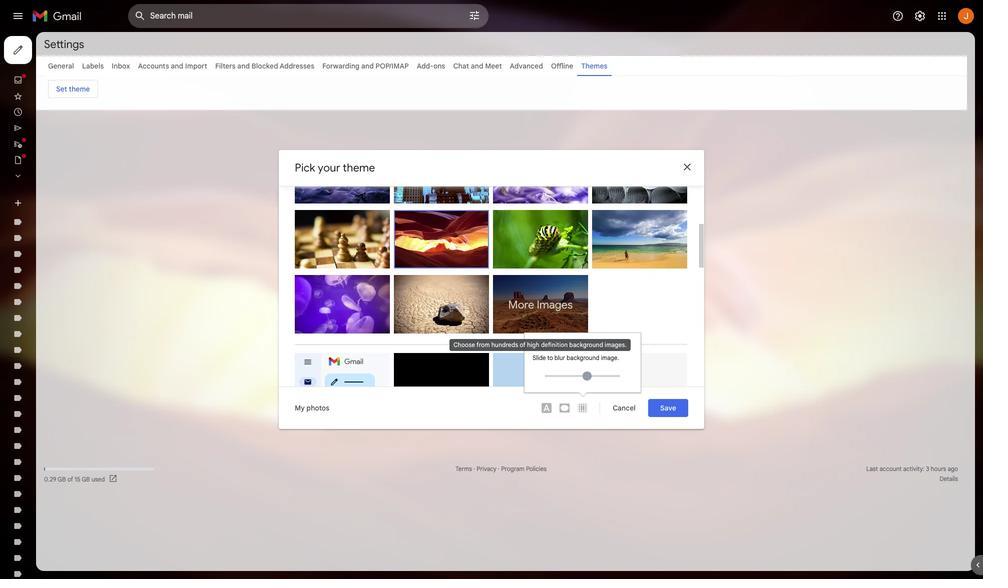 Task type: vqa. For each thing, say whether or not it's contained in the screenshot.
up in list
no



Task type: describe. For each thing, give the bounding box(es) containing it.
definition
[[541, 341, 568, 349]]

privacy link
[[477, 465, 497, 473]]

forwarding and pop/imap link
[[322, 62, 409, 71]]

filters and blocked addresses
[[215, 62, 314, 71]]

and for chat
[[471, 62, 483, 71]]

policies
[[526, 465, 547, 473]]

ons
[[433, 62, 445, 71]]

accounts
[[138, 62, 169, 71]]

settings image
[[914, 10, 926, 22]]

animals option
[[295, 275, 390, 341]]

pick your theme
[[295, 161, 375, 175]]

my photos button
[[287, 399, 337, 417]]

terms link
[[455, 465, 472, 473]]

accounts and import
[[138, 62, 207, 71]]

blur slider slider
[[545, 372, 620, 381]]

choose
[[453, 341, 475, 349]]

inbox link
[[112, 62, 130, 71]]

program policies link
[[501, 465, 547, 473]]

background inside adjust blur slide to blur background image.
[[567, 354, 599, 362]]

of inside "tooltip"
[[520, 341, 526, 349]]

hundreds
[[491, 341, 518, 349]]

and for filters
[[237, 62, 250, 71]]

details link
[[940, 475, 958, 483]]

accounts and import link
[[138, 62, 207, 71]]

and for forwarding
[[361, 62, 374, 71]]

themes
[[581, 62, 607, 71]]

privacy
[[477, 465, 497, 473]]

my photos
[[295, 404, 329, 413]]

hours
[[931, 465, 946, 473]]

forwarding and pop/imap
[[322, 62, 409, 71]]

images.
[[605, 341, 627, 349]]

search mail image
[[131, 7, 149, 25]]

themes link
[[581, 62, 607, 71]]

filters and blocked addresses link
[[215, 62, 314, 71]]

pick
[[295, 161, 315, 175]]

adjust blur alert dialog
[[524, 333, 641, 397]]

2 blur from the top
[[554, 354, 565, 362]]

more images button
[[493, 275, 588, 334]]

to
[[547, 354, 553, 362]]

labels
[[82, 62, 104, 71]]

cleron
[[326, 202, 345, 210]]

inbox
[[112, 62, 130, 71]]

high
[[527, 341, 539, 349]]

general link
[[48, 62, 74, 71]]

chat and meet
[[453, 62, 502, 71]]

blocked
[[252, 62, 278, 71]]

last
[[866, 465, 878, 473]]

activity:
[[903, 465, 924, 473]]

add-ons link
[[417, 62, 445, 71]]

pick your theme heading
[[295, 161, 375, 175]]

add-ons
[[417, 62, 445, 71]]

background inside "tooltip"
[[569, 341, 603, 349]]

slide
[[533, 354, 546, 362]]

3
[[926, 465, 929, 473]]

0.29
[[44, 476, 56, 483]]

greg
[[608, 202, 622, 210]]

ago
[[948, 465, 958, 473]]

default option
[[295, 353, 390, 412]]

1 gb from the left
[[58, 476, 66, 483]]

of inside footer
[[67, 476, 73, 483]]

2 · from the left
[[498, 465, 500, 473]]

image.
[[601, 354, 619, 362]]

15
[[75, 476, 80, 483]]

by: mike cleron
[[301, 202, 345, 210]]

0.29 gb of 15 gb used
[[44, 476, 105, 483]]

cancel
[[613, 404, 636, 413]]

import
[[185, 62, 207, 71]]

advanced link
[[510, 62, 543, 71]]

account
[[879, 465, 902, 473]]

cancel button
[[604, 399, 644, 417]]

pop/imap
[[376, 62, 409, 71]]

general
[[48, 62, 74, 71]]

footer containing terms
[[36, 464, 967, 485]]

follow link to manage storage image
[[109, 474, 119, 485]]

addresses
[[280, 62, 314, 71]]



Task type: locate. For each thing, give the bounding box(es) containing it.
by: romain guy option
[[394, 145, 489, 211], [493, 145, 588, 211], [295, 210, 390, 276], [394, 210, 489, 275], [493, 210, 588, 276], [592, 210, 687, 276], [394, 275, 489, 341]]

1 blur from the top
[[554, 341, 567, 350]]

by: greg bullock option
[[592, 145, 687, 211]]

offline link
[[551, 62, 573, 71]]

1 · from the left
[[474, 465, 475, 473]]

more
[[508, 298, 534, 312]]

add-
[[417, 62, 433, 71]]

advanced
[[510, 62, 543, 71]]

· right terms
[[474, 465, 475, 473]]

and right chat
[[471, 62, 483, 71]]

meet
[[485, 62, 502, 71]]

1 horizontal spatial gb
[[82, 476, 90, 483]]

from
[[476, 341, 490, 349]]

animals
[[301, 332, 323, 340]]

background
[[569, 341, 603, 349], [567, 354, 599, 362]]

used
[[91, 476, 105, 483]]

details
[[940, 475, 958, 483]]

my
[[295, 404, 305, 413]]

0 horizontal spatial of
[[67, 476, 73, 483]]

gb
[[58, 476, 66, 483], [82, 476, 90, 483]]

chat
[[453, 62, 469, 71]]

3 and from the left
[[361, 62, 374, 71]]

gb right 15
[[82, 476, 90, 483]]

terms · privacy · program policies
[[455, 465, 547, 473]]

chat and meet link
[[453, 62, 502, 71]]

offline
[[551, 62, 573, 71]]

guy
[[433, 202, 444, 210], [532, 202, 543, 210], [434, 266, 445, 274], [334, 267, 345, 275], [532, 267, 543, 275], [631, 267, 643, 275], [433, 332, 444, 340]]

0 vertical spatial of
[[520, 341, 526, 349]]

bullock
[[624, 202, 645, 210]]

theme
[[343, 161, 375, 175]]

adjust blur slide to blur background image.
[[533, 341, 619, 362]]

blur
[[554, 341, 567, 350], [554, 354, 565, 362]]

navigation
[[0, 32, 120, 580]]

1 horizontal spatial of
[[520, 341, 526, 349]]

of left 15
[[67, 476, 73, 483]]

pick your theme alert dialog
[[279, 145, 704, 429]]

by:
[[301, 202, 310, 210], [400, 202, 409, 210], [499, 202, 508, 210], [598, 202, 607, 210], [401, 266, 410, 274], [301, 267, 310, 275], [499, 267, 508, 275], [598, 267, 607, 275], [400, 332, 409, 340]]

your
[[318, 161, 340, 175]]

settings
[[44, 37, 84, 51]]

terms
[[455, 465, 472, 473]]

by: romain guy
[[400, 202, 444, 210], [499, 202, 543, 210], [401, 266, 445, 274], [301, 267, 345, 275], [499, 267, 543, 275], [598, 267, 643, 275], [400, 332, 444, 340]]

photos
[[306, 404, 329, 413]]

blur right to
[[554, 354, 565, 362]]

0 horizontal spatial gb
[[58, 476, 66, 483]]

and for accounts
[[171, 62, 183, 71]]

and left the import
[[171, 62, 183, 71]]

dark option
[[394, 353, 489, 412]]

1 and from the left
[[171, 62, 183, 71]]

4 and from the left
[[471, 62, 483, 71]]

program
[[501, 465, 525, 473]]

and left the 'pop/imap'
[[361, 62, 374, 71]]

soft gray option
[[592, 353, 687, 412]]

of left high
[[520, 341, 526, 349]]

1 vertical spatial blur
[[554, 354, 565, 362]]

more images
[[508, 298, 573, 312]]

2 gb from the left
[[82, 476, 90, 483]]

background up image.
[[569, 341, 603, 349]]

None search field
[[128, 4, 489, 28]]

and
[[171, 62, 183, 71], [237, 62, 250, 71], [361, 62, 374, 71], [471, 62, 483, 71]]

choose from hundreds of high definition background images.
[[453, 341, 627, 349]]

and right filters
[[237, 62, 250, 71]]

2 and from the left
[[237, 62, 250, 71]]

0 vertical spatial background
[[569, 341, 603, 349]]

last account activity: 3 hours ago details
[[866, 465, 958, 483]]

· right privacy
[[498, 465, 500, 473]]

by: greg bullock
[[598, 202, 645, 210]]

forwarding
[[322, 62, 359, 71]]

blue option
[[493, 353, 588, 412]]

filters
[[215, 62, 236, 71]]

background up blur slider slider
[[567, 354, 599, 362]]

by: mike cleron option
[[295, 145, 390, 211]]

1 horizontal spatial ·
[[498, 465, 500, 473]]

footer
[[36, 464, 967, 485]]

0 vertical spatial blur
[[554, 341, 567, 350]]

of
[[520, 341, 526, 349], [67, 476, 73, 483]]

gb right 0.29
[[58, 476, 66, 483]]

labels link
[[82, 62, 104, 71]]

1 vertical spatial background
[[567, 354, 599, 362]]

romain
[[410, 202, 431, 210], [509, 202, 531, 210], [411, 266, 432, 274], [311, 267, 332, 275], [509, 267, 531, 275], [609, 267, 630, 275], [410, 332, 431, 340]]

adjust
[[533, 341, 553, 350]]

1 vertical spatial of
[[67, 476, 73, 483]]

blur right adjust
[[554, 341, 567, 350]]

advanced search options image
[[464, 6, 485, 26]]

mike
[[311, 202, 325, 210]]

·
[[474, 465, 475, 473], [498, 465, 500, 473]]

images
[[537, 298, 573, 312]]

choose from hundreds of high definition background images. tooltip
[[449, 334, 631, 356]]

0 horizontal spatial ·
[[474, 465, 475, 473]]



